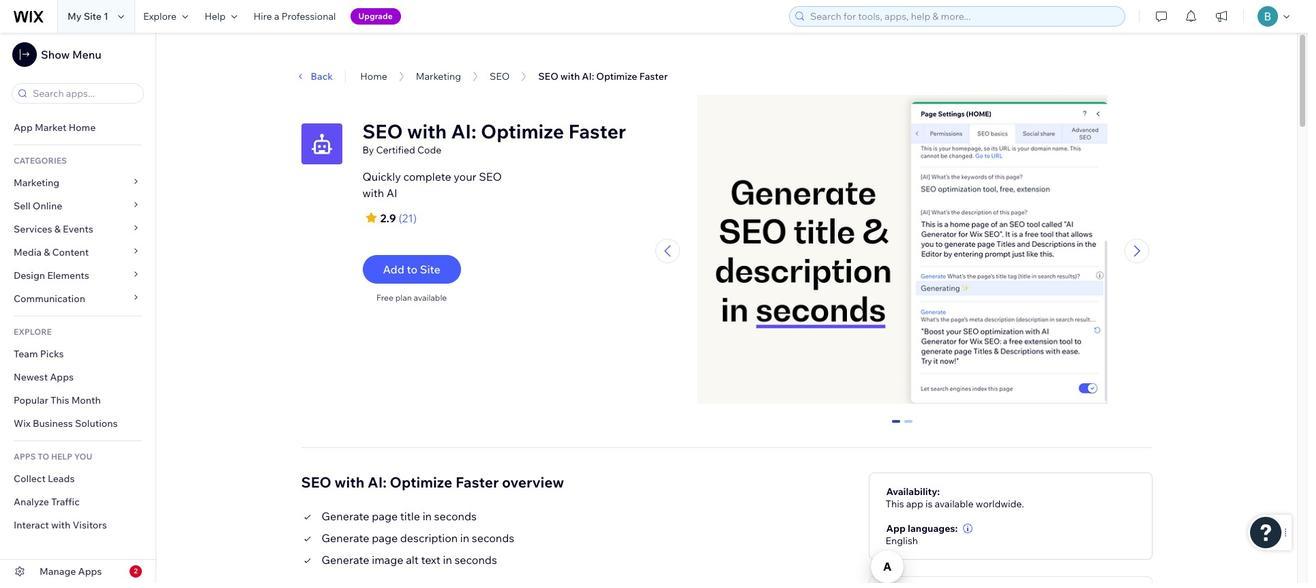 Task type: vqa. For each thing, say whether or not it's contained in the screenshot.
Sell Online
yes



Task type: describe. For each thing, give the bounding box(es) containing it.
page for description
[[372, 531, 398, 545]]

sidebar element
[[0, 33, 156, 583]]

seconds for generate page description in seconds
[[472, 531, 514, 545]]

free plan available
[[376, 293, 447, 303]]

wix business solutions link
[[0, 412, 156, 435]]

)
[[413, 211, 417, 225]]

with for interact with visitors
[[51, 519, 70, 531]]

1 vertical spatial 1
[[906, 420, 911, 432]]

english
[[886, 534, 918, 547]]

show menu button
[[12, 42, 101, 67]]

optimize for seo with ai: optimize faster by certified code
[[481, 119, 564, 143]]

help button
[[196, 0, 245, 33]]

popular this month
[[14, 394, 101, 406]]

faster for seo with ai: optimize faster by certified code
[[568, 119, 626, 143]]

worldwide.
[[976, 498, 1024, 510]]

categories
[[14, 156, 67, 166]]

upgrade
[[358, 11, 393, 21]]

business
[[33, 417, 73, 430]]

media & content
[[14, 246, 89, 258]]

home inside app market home link
[[69, 121, 96, 134]]

picks
[[40, 348, 64, 360]]

seo for seo with ai: optimize faster
[[538, 70, 558, 83]]

0 horizontal spatial site
[[84, 10, 102, 23]]

by
[[363, 144, 374, 156]]

interact with visitors
[[14, 519, 107, 531]]

availability:
[[886, 485, 940, 498]]

generate for generate page title in seconds
[[322, 509, 369, 523]]

faster for seo with ai: optimize faster
[[639, 70, 668, 83]]

apps for newest apps
[[50, 371, 74, 383]]

code inside 'seo with ai: optimize faster by certified code'
[[417, 144, 442, 156]]

with for seo with ai: optimize faster by certified code
[[407, 119, 447, 143]]

generate for generate image alt text in seconds
[[322, 553, 369, 567]]

team
[[14, 348, 38, 360]]

communication link
[[0, 287, 156, 310]]

team picks link
[[0, 342, 156, 366]]

help
[[205, 10, 226, 23]]

21
[[402, 211, 413, 225]]

seo inside quickly complete your seo with ai
[[479, 170, 502, 183]]

apps
[[14, 452, 36, 462]]

is
[[926, 498, 933, 510]]

plan
[[395, 293, 412, 303]]

wix
[[14, 417, 31, 430]]

0 1
[[894, 420, 911, 432]]

this for popular
[[50, 394, 69, 406]]

interact
[[14, 519, 49, 531]]

2 vertical spatial seconds
[[455, 553, 497, 567]]

overview
[[502, 473, 564, 491]]

services & events link
[[0, 218, 156, 241]]

events
[[63, 223, 93, 235]]

popular this month link
[[0, 389, 156, 412]]

languages:
[[908, 522, 958, 534]]

certified inside 'seo with ai: optimize faster by certified code'
[[376, 144, 415, 156]]

media & content link
[[0, 241, 156, 264]]

to
[[38, 452, 49, 462]]

analyze
[[14, 496, 49, 508]]

1 horizontal spatial marketing link
[[416, 70, 461, 83]]

generate image alt text in seconds
[[322, 553, 497, 567]]

show menu
[[41, 48, 101, 61]]

in for description
[[460, 531, 469, 545]]

services
[[14, 223, 52, 235]]

image
[[372, 553, 403, 567]]

seo for seo with ai: optimize faster by certified code
[[363, 119, 403, 143]]

1 vertical spatial marketing link
[[0, 171, 156, 194]]

newest
[[14, 371, 48, 383]]

sell
[[14, 200, 30, 212]]

generate page description in seconds
[[322, 531, 514, 545]]

app market home
[[14, 121, 96, 134]]

design elements
[[14, 269, 89, 282]]

manage apps
[[40, 565, 102, 578]]

sell online
[[14, 200, 62, 212]]

collect leads link
[[0, 467, 156, 490]]

seo for seo
[[490, 70, 510, 83]]

title
[[400, 509, 420, 523]]

app market home link
[[0, 116, 156, 139]]

app
[[906, 498, 923, 510]]

apps for manage apps
[[78, 565, 102, 578]]

month
[[71, 394, 101, 406]]

Search apps... field
[[29, 84, 139, 103]]

interact with visitors link
[[0, 514, 156, 537]]

certified code
[[261, 56, 326, 68]]

alt
[[406, 553, 419, 567]]

elements
[[47, 269, 89, 282]]

with for seo with ai: optimize faster
[[561, 70, 580, 83]]

seo with ai: optimize faster logo image
[[301, 123, 342, 164]]

hire a professional link
[[245, 0, 344, 33]]

design elements link
[[0, 264, 156, 287]]

ai: for seo with ai: optimize faster overview
[[368, 473, 387, 491]]

analyze traffic link
[[0, 490, 156, 514]]

collect
[[14, 473, 46, 485]]

professional
[[281, 10, 336, 23]]

media
[[14, 246, 42, 258]]

seo with ai: optimize faster overview
[[301, 473, 564, 491]]

ai: for seo with ai: optimize faster
[[582, 70, 594, 83]]

seo for seo with ai: optimize faster overview
[[301, 473, 331, 491]]

communication
[[14, 293, 87, 305]]

description
[[400, 531, 458, 545]]

0 vertical spatial available
[[414, 293, 447, 303]]



Task type: locate. For each thing, give the bounding box(es) containing it.
wix business solutions
[[14, 417, 118, 430]]

0 vertical spatial this
[[50, 394, 69, 406]]

0 vertical spatial page
[[372, 509, 398, 523]]

seconds
[[434, 509, 477, 523], [472, 531, 514, 545], [455, 553, 497, 567]]

generate left 'title'
[[322, 509, 369, 523]]

available
[[414, 293, 447, 303], [935, 498, 974, 510]]

0 horizontal spatial home
[[69, 121, 96, 134]]

1 horizontal spatial certified
[[376, 144, 415, 156]]

optimize for seo with ai: optimize faster overview
[[390, 473, 452, 491]]

menu
[[72, 48, 101, 61]]

0 horizontal spatial app
[[14, 121, 33, 134]]

app languages:
[[886, 522, 958, 534]]

solutions
[[75, 417, 118, 430]]

generate page title in seconds
[[322, 509, 477, 523]]

& inside 'services & events' link
[[54, 223, 61, 235]]

marketing down categories
[[14, 177, 59, 189]]

app inside sidebar element
[[14, 121, 33, 134]]

this left app at the right of page
[[886, 498, 904, 510]]

with inside button
[[561, 70, 580, 83]]

popular
[[14, 394, 48, 406]]

faster for seo with ai: optimize faster overview
[[456, 473, 499, 491]]

0 horizontal spatial optimize
[[390, 473, 452, 491]]

code
[[302, 56, 326, 68], [417, 144, 442, 156]]

0 horizontal spatial 1
[[104, 10, 108, 23]]

team picks
[[14, 348, 64, 360]]

0 vertical spatial site
[[84, 10, 102, 23]]

leads
[[48, 473, 75, 485]]

app for app languages:
[[886, 522, 906, 534]]

certified
[[261, 56, 300, 68], [376, 144, 415, 156]]

1 horizontal spatial ai:
[[451, 119, 477, 143]]

add to site button
[[363, 255, 461, 284]]

optimize for seo with ai: optimize faster
[[596, 70, 637, 83]]

page left 'title'
[[372, 509, 398, 523]]

0 horizontal spatial in
[[423, 509, 432, 523]]

1 horizontal spatial faster
[[568, 119, 626, 143]]

& for content
[[44, 246, 50, 258]]

certified right "by"
[[376, 144, 415, 156]]

in right description
[[460, 531, 469, 545]]

seo with ai: optimize faster button
[[532, 66, 675, 87]]

this up wix business solutions
[[50, 394, 69, 406]]

0 vertical spatial generate
[[322, 509, 369, 523]]

ai: for seo with ai: optimize faster by certified code
[[451, 119, 477, 143]]

ai: inside seo with ai: optimize faster button
[[582, 70, 594, 83]]

0 vertical spatial apps
[[50, 371, 74, 383]]

0 horizontal spatial marketing link
[[0, 171, 156, 194]]

page for title
[[372, 509, 398, 523]]

2 horizontal spatial ai:
[[582, 70, 594, 83]]

0 horizontal spatial marketing
[[14, 177, 59, 189]]

ai
[[387, 186, 397, 200]]

design
[[14, 269, 45, 282]]

& right media
[[44, 246, 50, 258]]

generate down the generate page title in seconds
[[322, 531, 369, 545]]

generate
[[322, 509, 369, 523], [322, 531, 369, 545], [322, 553, 369, 567]]

0 vertical spatial seconds
[[434, 509, 477, 523]]

with inside 'seo with ai: optimize faster by certified code'
[[407, 119, 447, 143]]

explore
[[14, 327, 52, 337]]

marketing
[[416, 70, 461, 83], [14, 177, 59, 189]]

1 vertical spatial optimize
[[481, 119, 564, 143]]

site inside button
[[420, 263, 440, 276]]

0 vertical spatial 1
[[104, 10, 108, 23]]

analyze traffic
[[14, 496, 80, 508]]

services & events
[[14, 223, 93, 235]]

upgrade button
[[350, 8, 401, 25]]

complete
[[403, 170, 451, 183]]

1 horizontal spatial 1
[[906, 420, 911, 432]]

1 right my
[[104, 10, 108, 23]]

this inside "availability: this app is available worldwide."
[[886, 498, 904, 510]]

seconds right text
[[455, 553, 497, 567]]

0 horizontal spatial &
[[44, 246, 50, 258]]

app left market
[[14, 121, 33, 134]]

1 vertical spatial generate
[[322, 531, 369, 545]]

marketing inside sidebar element
[[14, 177, 59, 189]]

back
[[311, 70, 333, 83]]

sell online link
[[0, 194, 156, 218]]

hire a professional
[[254, 10, 336, 23]]

(
[[399, 211, 402, 225]]

1 horizontal spatial available
[[935, 498, 974, 510]]

& left events
[[54, 223, 61, 235]]

1 vertical spatial ai:
[[451, 119, 477, 143]]

back button
[[294, 70, 333, 83]]

1 vertical spatial certified
[[376, 144, 415, 156]]

in
[[423, 509, 432, 523], [460, 531, 469, 545], [443, 553, 452, 567]]

availability: this app is available worldwide.
[[886, 485, 1024, 510]]

page up image
[[372, 531, 398, 545]]

0 vertical spatial in
[[423, 509, 432, 523]]

1 vertical spatial code
[[417, 144, 442, 156]]

home
[[360, 70, 387, 83], [69, 121, 96, 134]]

0 vertical spatial certified
[[261, 56, 300, 68]]

1 horizontal spatial app
[[886, 522, 906, 534]]

0 vertical spatial code
[[302, 56, 326, 68]]

ai: inside 'seo with ai: optimize faster by certified code'
[[451, 119, 477, 143]]

in for title
[[423, 509, 432, 523]]

1
[[104, 10, 108, 23], [906, 420, 911, 432]]

text
[[421, 553, 441, 567]]

quickly
[[363, 170, 401, 183]]

2 vertical spatial faster
[[456, 473, 499, 491]]

generate left image
[[322, 553, 369, 567]]

2.9 ( 21 )
[[380, 211, 417, 225]]

1 horizontal spatial optimize
[[481, 119, 564, 143]]

page
[[372, 509, 398, 523], [372, 531, 398, 545]]

help
[[51, 452, 72, 462]]

& for events
[[54, 223, 61, 235]]

generate for generate page description in seconds
[[322, 531, 369, 545]]

online
[[33, 200, 62, 212]]

0 horizontal spatial apps
[[50, 371, 74, 383]]

Search for tools, apps, help & more... field
[[806, 7, 1121, 26]]

site right to
[[420, 263, 440, 276]]

app
[[14, 121, 33, 134], [886, 522, 906, 534]]

1 vertical spatial home
[[69, 121, 96, 134]]

marketing link left seo link
[[416, 70, 461, 83]]

with inside quickly complete your seo with ai
[[363, 186, 384, 200]]

with for seo with ai: optimize faster overview
[[335, 473, 364, 491]]

seconds right description
[[472, 531, 514, 545]]

market
[[35, 121, 66, 134]]

code up complete
[[417, 144, 442, 156]]

0 horizontal spatial available
[[414, 293, 447, 303]]

1 vertical spatial site
[[420, 263, 440, 276]]

collect leads
[[14, 473, 75, 485]]

your
[[454, 170, 476, 183]]

apps up the popular this month
[[50, 371, 74, 383]]

apps right manage
[[78, 565, 102, 578]]

1 generate from the top
[[322, 509, 369, 523]]

hire
[[254, 10, 272, 23]]

seo link
[[490, 70, 510, 83]]

1 vertical spatial this
[[886, 498, 904, 510]]

1 horizontal spatial apps
[[78, 565, 102, 578]]

add to site
[[383, 263, 440, 276]]

seo inside seo with ai: optimize faster button
[[538, 70, 558, 83]]

newest apps
[[14, 371, 74, 383]]

marketing link up online
[[0, 171, 156, 194]]

1 vertical spatial faster
[[568, 119, 626, 143]]

apps to help you
[[14, 452, 92, 462]]

explore
[[143, 10, 177, 23]]

traffic
[[51, 496, 80, 508]]

seconds for generate page title in seconds
[[434, 509, 477, 523]]

app for app market home
[[14, 121, 33, 134]]

0 vertical spatial app
[[14, 121, 33, 134]]

1 vertical spatial page
[[372, 531, 398, 545]]

available right is
[[935, 498, 974, 510]]

0 vertical spatial marketing link
[[416, 70, 461, 83]]

site right my
[[84, 10, 102, 23]]

3 generate from the top
[[322, 553, 369, 567]]

1 vertical spatial marketing
[[14, 177, 59, 189]]

1 horizontal spatial home
[[360, 70, 387, 83]]

2
[[134, 567, 138, 576]]

visitors
[[73, 519, 107, 531]]

2 vertical spatial ai:
[[368, 473, 387, 491]]

1 vertical spatial in
[[460, 531, 469, 545]]

available right plan
[[414, 293, 447, 303]]

you
[[74, 452, 92, 462]]

marketing left seo link
[[416, 70, 461, 83]]

1 horizontal spatial site
[[420, 263, 440, 276]]

1 horizontal spatial marketing
[[416, 70, 461, 83]]

1 vertical spatial app
[[886, 522, 906, 534]]

1 vertical spatial apps
[[78, 565, 102, 578]]

2 horizontal spatial faster
[[639, 70, 668, 83]]

this for availability:
[[886, 498, 904, 510]]

site
[[84, 10, 102, 23], [420, 263, 440, 276]]

2 horizontal spatial in
[[460, 531, 469, 545]]

1 horizontal spatial &
[[54, 223, 61, 235]]

0 vertical spatial ai:
[[582, 70, 594, 83]]

2 vertical spatial generate
[[322, 553, 369, 567]]

1 horizontal spatial code
[[417, 144, 442, 156]]

faster inside button
[[639, 70, 668, 83]]

0 vertical spatial &
[[54, 223, 61, 235]]

code up back button on the left top of page
[[302, 56, 326, 68]]

0 vertical spatial faster
[[639, 70, 668, 83]]

0 vertical spatial home
[[360, 70, 387, 83]]

2 generate from the top
[[322, 531, 369, 545]]

marketing link
[[416, 70, 461, 83], [0, 171, 156, 194]]

2.9
[[380, 211, 396, 225]]

optimize inside button
[[596, 70, 637, 83]]

0
[[894, 420, 899, 432]]

faster inside 'seo with ai: optimize faster by certified code'
[[568, 119, 626, 143]]

0 horizontal spatial this
[[50, 394, 69, 406]]

to
[[407, 263, 418, 276]]

seo
[[490, 70, 510, 83], [538, 70, 558, 83], [363, 119, 403, 143], [479, 170, 502, 183], [301, 473, 331, 491]]

with inside sidebar element
[[51, 519, 70, 531]]

free
[[376, 293, 393, 303]]

2 vertical spatial optimize
[[390, 473, 452, 491]]

my site 1
[[68, 10, 108, 23]]

2 vertical spatial in
[[443, 553, 452, 567]]

1 vertical spatial available
[[935, 498, 974, 510]]

0 vertical spatial optimize
[[596, 70, 637, 83]]

optimize inside 'seo with ai: optimize faster by certified code'
[[481, 119, 564, 143]]

1 vertical spatial seconds
[[472, 531, 514, 545]]

1 horizontal spatial in
[[443, 553, 452, 567]]

show
[[41, 48, 70, 61]]

2 horizontal spatial optimize
[[596, 70, 637, 83]]

1 page from the top
[[372, 509, 398, 523]]

seo with ai: optimize faster preview 0 image
[[697, 95, 1108, 410]]

home right market
[[69, 121, 96, 134]]

seo with ai: optimize faster
[[538, 70, 668, 83]]

in right 'title'
[[423, 509, 432, 523]]

seconds up description
[[434, 509, 477, 523]]

0 vertical spatial marketing
[[416, 70, 461, 83]]

1 horizontal spatial this
[[886, 498, 904, 510]]

2 page from the top
[[372, 531, 398, 545]]

certified up back button on the left top of page
[[261, 56, 300, 68]]

quickly complete your seo with ai
[[363, 170, 502, 200]]

home link
[[360, 70, 387, 83]]

0 horizontal spatial ai:
[[368, 473, 387, 491]]

seo inside 'seo with ai: optimize faster by certified code'
[[363, 119, 403, 143]]

a
[[274, 10, 279, 23]]

1 vertical spatial &
[[44, 246, 50, 258]]

my
[[68, 10, 82, 23]]

& inside 'media & content' link
[[44, 246, 50, 258]]

0 horizontal spatial code
[[302, 56, 326, 68]]

in right text
[[443, 553, 452, 567]]

1 right 0
[[906, 420, 911, 432]]

with
[[561, 70, 580, 83], [407, 119, 447, 143], [363, 186, 384, 200], [335, 473, 364, 491], [51, 519, 70, 531]]

0 horizontal spatial certified
[[261, 56, 300, 68]]

app left languages: at the right of the page
[[886, 522, 906, 534]]

available inside "availability: this app is available worldwide."
[[935, 498, 974, 510]]

home right back
[[360, 70, 387, 83]]

this inside sidebar element
[[50, 394, 69, 406]]

0 horizontal spatial faster
[[456, 473, 499, 491]]



